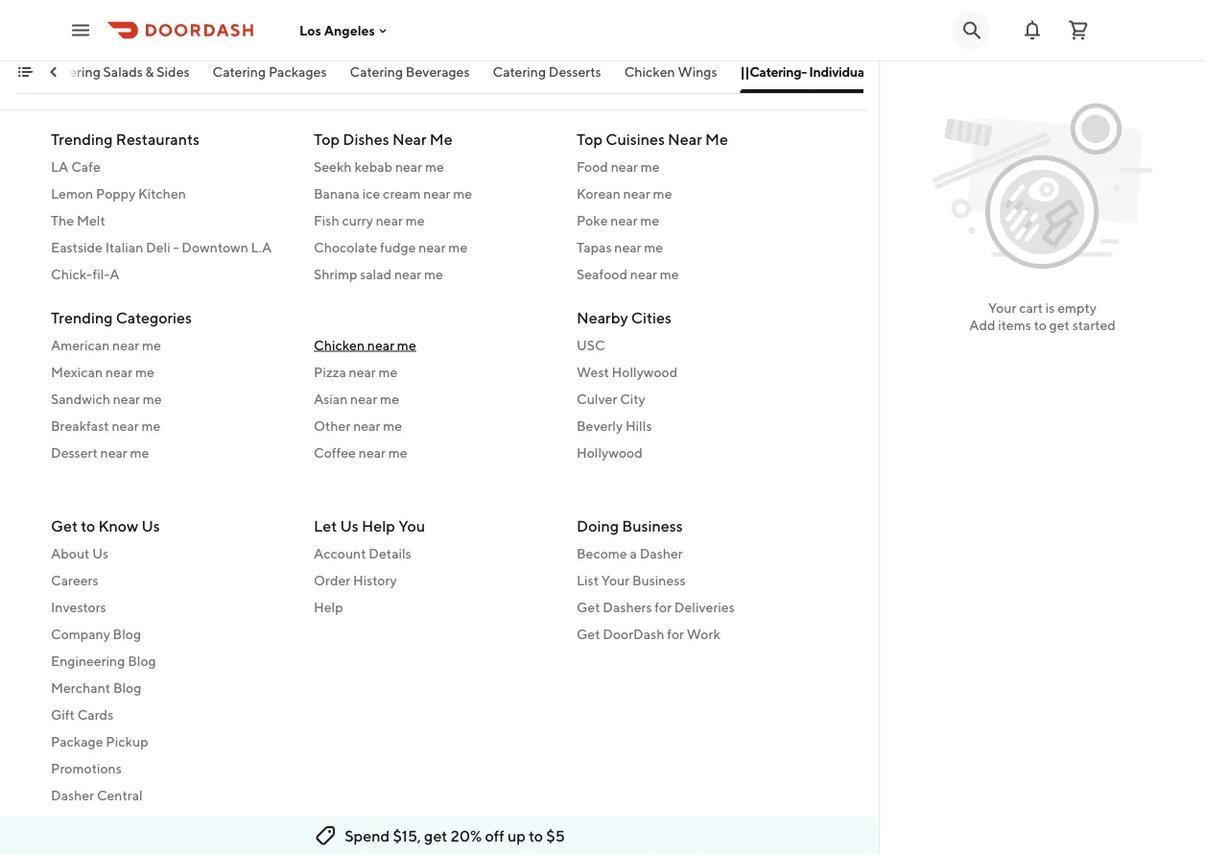 Task type: describe. For each thing, give the bounding box(es) containing it.
scroll menu navigation left image
[[46, 64, 61, 80]]

deli
[[146, 239, 171, 255]]

trending for trending restaurants
[[51, 130, 113, 148]]

me for seafood near me
[[660, 266, 679, 282]]

pm
[[115, 12, 135, 28]]

list your business link
[[577, 571, 817, 590]]

korean near me link
[[577, 184, 817, 203]]

pickup
[[106, 734, 148, 750]]

your inside list your business link
[[602, 573, 630, 588]]

west hollywood
[[577, 364, 678, 380]]

prices
[[314, 30, 347, 43]]

city
[[620, 391, 646, 406]]

catering for catering desserts
[[493, 64, 546, 80]]

1 vertical spatial hollywood
[[577, 444, 643, 460]]

about us
[[51, 546, 109, 561]]

dishes
[[343, 130, 389, 148]]

1 vertical spatial -
[[173, 239, 179, 255]]

cream
[[383, 185, 421, 201]]

get for get to know us
[[51, 517, 78, 535]]

me for breakfast near me
[[142, 418, 161, 433]]

sandwich
[[51, 391, 110, 406]]

merchant blog
[[51, 680, 141, 696]]

los angeles
[[299, 22, 375, 38]]

your cart is empty add items to get started
[[970, 300, 1116, 333]]

near for mexican near me
[[105, 364, 133, 380]]

let us help you
[[314, 517, 425, 535]]

culver
[[577, 391, 617, 406]]

0 items, open order cart image
[[1067, 19, 1090, 42]]

chicken near me
[[314, 337, 416, 353]]

between
[[406, 30, 453, 43]]

hollywood link
[[577, 443, 817, 462]]

american near me link
[[51, 335, 291, 355]]

chocolate fudge near me link
[[314, 238, 554, 257]]

me for top dishes near me
[[430, 130, 453, 148]]

company
[[51, 626, 110, 642]]

and
[[502, 30, 523, 43]]

1 vertical spatial get
[[424, 827, 448, 845]]

delivery
[[456, 30, 500, 43]]

categories
[[116, 308, 192, 326]]

seafood
[[577, 266, 628, 282]]

ice
[[362, 185, 380, 201]]

lemon poppy kitchen
[[51, 185, 186, 201]]

hills
[[626, 418, 652, 433]]

careers link
[[51, 571, 291, 590]]

other near me link
[[314, 416, 554, 435]]

breakfast near me link
[[51, 416, 291, 435]]

la
[[51, 158, 68, 174]]

catering salads & sides button
[[47, 62, 190, 93]]

pizza near me
[[314, 364, 398, 380]]

merchant
[[51, 680, 110, 696]]

me for food near me
[[641, 158, 660, 174]]

promotions link
[[51, 759, 291, 778]]

cities
[[631, 308, 672, 326]]

doing business
[[577, 517, 683, 535]]

to for your
[[1034, 317, 1047, 333]]

me for coffee near me
[[388, 444, 408, 460]]

a
[[630, 546, 637, 561]]

nearby
[[577, 308, 628, 326]]

careers
[[51, 573, 98, 588]]

become a dasher link
[[577, 544, 817, 563]]

let
[[314, 517, 337, 535]]

catering for catering packages
[[213, 64, 266, 80]]

near up 'chocolate fudge near me'
[[376, 212, 403, 228]]

gift
[[51, 707, 75, 723]]

eastside italian deli - downtown l.a
[[51, 239, 272, 255]]

1 vertical spatial business
[[632, 573, 686, 588]]

blog for company blog
[[113, 626, 141, 642]]

american near me
[[51, 337, 161, 353]]

catering for catering salads & sides
[[47, 64, 101, 80]]

cards
[[77, 707, 113, 723]]

food near me link
[[577, 157, 817, 176]]

me for other near me
[[383, 418, 402, 433]]

central
[[97, 788, 143, 803]]

cart
[[1019, 300, 1043, 316]]

1 horizontal spatial us
[[142, 517, 160, 535]]

notification bell image
[[1021, 19, 1044, 42]]

promotions
[[51, 761, 122, 776]]

me down chocolate fudge near me link
[[424, 266, 443, 282]]

near down fish curry near me link
[[419, 239, 446, 255]]

get inside your cart is empty add items to get started
[[1050, 317, 1070, 333]]

me for korean near me
[[653, 185, 672, 201]]

catering packages
[[213, 64, 327, 80]]

am
[[55, 12, 74, 28]]

about us link
[[51, 544, 291, 563]]

poke near me link
[[577, 211, 817, 230]]

get to know us
[[51, 517, 160, 535]]

los angeles button
[[299, 22, 391, 38]]

la cafe
[[51, 158, 101, 174]]

chick-
[[51, 266, 93, 282]]

tapas
[[577, 239, 612, 255]]

0 horizontal spatial help
[[314, 599, 343, 615]]

fudge
[[380, 239, 416, 255]]

||catering-
[[740, 64, 807, 80]]

investors link
[[51, 598, 291, 617]]

chicken for chicken wings
[[625, 64, 675, 80]]

1 vertical spatial dasher
[[51, 788, 94, 803]]

packages
[[269, 64, 327, 80]]

poke near me
[[577, 212, 660, 228]]

cafe
[[71, 158, 101, 174]]

show menu categories image
[[17, 64, 33, 80]]

near for dishes
[[392, 130, 427, 148]]

get dashers for deliveries link
[[577, 598, 817, 617]]

breakfast near me
[[51, 418, 161, 433]]

me down 'seekh kebab near me' link
[[453, 185, 472, 201]]

salads
[[103, 64, 143, 80]]

package pickup link
[[51, 732, 291, 752]]

history
[[353, 573, 397, 588]]

become a dasher
[[577, 546, 683, 561]]

blog for merchant blog
[[113, 680, 141, 696]]

beverly
[[577, 418, 623, 433]]

merchant blog link
[[51, 679, 291, 698]]

near for pizza near me
[[349, 364, 376, 380]]

me for american near me
[[142, 337, 161, 353]]

near for sandwich near me
[[113, 391, 140, 406]]



Task type: locate. For each thing, give the bounding box(es) containing it.
1 horizontal spatial get
[[1050, 317, 1070, 333]]

near up breakfast near me
[[113, 391, 140, 406]]

0 horizontal spatial to
[[81, 517, 95, 535]]

1 horizontal spatial your
[[989, 300, 1017, 316]]

me for dessert near me
[[130, 444, 149, 460]]

food
[[577, 158, 608, 174]]

dessert near me link
[[51, 443, 291, 462]]

to right 'up'
[[529, 827, 543, 845]]

me down mexican near me link
[[143, 391, 162, 406]]

me down korean near me
[[641, 212, 660, 228]]

1 horizontal spatial help
[[362, 517, 395, 535]]

me for asian near me
[[380, 391, 399, 406]]

near up coffee near me
[[353, 418, 380, 433]]

near down the "chicken near me"
[[349, 364, 376, 380]]

eastside
[[51, 239, 103, 255]]

near inside 'link'
[[611, 158, 638, 174]]

near up seafood near me at the top of page
[[615, 239, 642, 255]]

1 near from the left
[[392, 130, 427, 148]]

2 vertical spatial to
[[529, 827, 543, 845]]

1 horizontal spatial top
[[577, 130, 603, 148]]

me for tapas near me
[[644, 239, 663, 255]]

0 horizontal spatial top
[[314, 130, 340, 148]]

1 vertical spatial your
[[602, 573, 630, 588]]

italian
[[105, 239, 143, 255]]

near down "trending categories"
[[112, 337, 139, 353]]

banana ice cream near me link
[[314, 184, 554, 203]]

account details
[[314, 546, 411, 561]]

wings
[[678, 64, 717, 80]]

chicken inside button
[[625, 64, 675, 80]]

get down is
[[1050, 317, 1070, 333]]

for for dashers
[[655, 599, 672, 615]]

company blog link
[[51, 625, 291, 644]]

catering for catering beverages
[[350, 64, 403, 80]]

your
[[989, 300, 1017, 316], [602, 573, 630, 588]]

1 vertical spatial help
[[314, 599, 343, 615]]

near for american near me
[[112, 337, 139, 353]]

0 vertical spatial to
[[1034, 317, 1047, 333]]

top for top dishes near me
[[314, 130, 340, 148]]

beverly hills link
[[577, 416, 817, 435]]

2 me from the left
[[705, 130, 728, 148]]

us for let us help you
[[340, 517, 359, 535]]

near down 'seekh kebab near me' link
[[424, 185, 451, 201]]

l.a
[[251, 239, 272, 255]]

prices may differ between delivery and pickup.
[[314, 30, 565, 43]]

near for breakfast near me
[[112, 418, 139, 433]]

is
[[1046, 300, 1055, 316]]

order
[[314, 573, 351, 588]]

chocolate
[[314, 239, 377, 255]]

top
[[314, 130, 340, 148], [577, 130, 603, 148]]

1 horizontal spatial chicken
[[625, 64, 675, 80]]

engineering blog
[[51, 653, 156, 669]]

0 vertical spatial help
[[362, 517, 395, 535]]

pizza
[[314, 364, 346, 380]]

near for korean near me
[[623, 185, 651, 201]]

1 vertical spatial blog
[[128, 653, 156, 669]]

spend
[[345, 827, 390, 845]]

dasher up linkedin
[[51, 788, 94, 803]]

1 vertical spatial to
[[81, 517, 95, 535]]

hollywood up city
[[612, 364, 678, 380]]

1 horizontal spatial -
[[173, 239, 179, 255]]

trending up american
[[51, 308, 113, 326]]

1 horizontal spatial dasher
[[640, 546, 683, 561]]

catering
[[47, 64, 101, 80], [213, 64, 266, 80], [350, 64, 403, 80], [493, 64, 546, 80]]

2 vertical spatial blog
[[113, 680, 141, 696]]

seafood near me
[[577, 266, 679, 282]]

engineering blog link
[[51, 652, 291, 671]]

me down top cuisines near me
[[641, 158, 660, 174]]

breakfast
[[51, 418, 109, 433]]

0 horizontal spatial chicken
[[314, 337, 365, 353]]

get up about
[[51, 517, 78, 535]]

chick-fil-a link
[[51, 264, 291, 284]]

catering beverages button
[[350, 62, 470, 93]]

business up a at right bottom
[[622, 517, 683, 535]]

near down korean near me
[[611, 212, 638, 228]]

near for dessert near me
[[100, 444, 127, 460]]

2 trending from the top
[[51, 308, 113, 326]]

chick-fil-a
[[51, 266, 120, 282]]

for left 'work' on the right
[[667, 626, 684, 642]]

to inside your cart is empty add items to get started
[[1034, 317, 1047, 333]]

catering down open menu icon
[[47, 64, 101, 80]]

0 vertical spatial get
[[51, 517, 78, 535]]

investors
[[51, 599, 106, 615]]

trending up cafe
[[51, 130, 113, 148]]

near for chicken near me
[[367, 337, 395, 353]]

1 vertical spatial trending
[[51, 308, 113, 326]]

2 horizontal spatial us
[[340, 517, 359, 535]]

order history link
[[314, 571, 554, 590]]

blog up engineering blog
[[113, 626, 141, 642]]

west hollywood link
[[577, 362, 817, 382]]

us right let
[[340, 517, 359, 535]]

empty
[[1058, 300, 1097, 316]]

for up get doordash for work
[[655, 599, 672, 615]]

business up get dashers for deliveries
[[632, 573, 686, 588]]

to for spend
[[529, 827, 543, 845]]

help link
[[314, 598, 554, 617]]

doing
[[577, 517, 619, 535]]

to
[[1034, 317, 1047, 333], [81, 517, 95, 535], [529, 827, 543, 845]]

1 top from the left
[[314, 130, 340, 148]]

dashers
[[603, 599, 652, 615]]

me down breakfast near me link
[[130, 444, 149, 460]]

0 horizontal spatial us
[[92, 546, 109, 561]]

me up seafood near me at the top of page
[[644, 239, 663, 255]]

for for doordash
[[667, 626, 684, 642]]

near down breakfast near me
[[100, 444, 127, 460]]

near down other near me
[[359, 444, 386, 460]]

get for get doordash for work
[[577, 626, 600, 642]]

me for mexican near me
[[135, 364, 154, 380]]

me down the american near me link
[[135, 364, 154, 380]]

help up details
[[362, 517, 395, 535]]

for
[[655, 599, 672, 615], [667, 626, 684, 642]]

0 vertical spatial business
[[622, 517, 683, 535]]

us down the get to know us
[[92, 546, 109, 561]]

chicken
[[625, 64, 675, 80], [314, 337, 365, 353]]

shrimp salad near me
[[314, 266, 443, 282]]

open menu image
[[69, 19, 92, 42]]

me for top cuisines near me
[[705, 130, 728, 148]]

near for poke near me
[[611, 212, 638, 228]]

get left 'doordash'
[[577, 626, 600, 642]]

me for chicken near me
[[397, 337, 416, 353]]

near for tapas near me
[[615, 239, 642, 255]]

up
[[508, 827, 526, 845]]

to down cart
[[1034, 317, 1047, 333]]

0 vertical spatial chicken
[[625, 64, 675, 80]]

fish
[[314, 212, 339, 228]]

nearby cities
[[577, 308, 672, 326]]

coffee near me
[[314, 444, 408, 460]]

deliveries
[[675, 599, 735, 615]]

list your business
[[577, 573, 686, 588]]

near down fudge
[[394, 266, 421, 282]]

- right the 'am'
[[76, 12, 82, 28]]

near down tapas near me
[[630, 266, 657, 282]]

near down sandwich near me
[[112, 418, 139, 433]]

dasher central
[[51, 788, 143, 803]]

3 catering from the left
[[350, 64, 403, 80]]

blog for engineering blog
[[128, 653, 156, 669]]

20%
[[451, 827, 482, 845]]

1 vertical spatial get
[[577, 599, 600, 615]]

chicken left wings
[[625, 64, 675, 80]]

top up food
[[577, 130, 603, 148]]

doordash
[[603, 626, 665, 642]]

4 catering from the left
[[493, 64, 546, 80]]

0 horizontal spatial your
[[602, 573, 630, 588]]

chicken wings button
[[625, 62, 717, 93]]

0 vertical spatial -
[[76, 12, 82, 28]]

0 vertical spatial dasher
[[640, 546, 683, 561]]

lemon
[[51, 185, 93, 201]]

trending for trending categories
[[51, 308, 113, 326]]

may
[[350, 30, 372, 43]]

1 catering from the left
[[47, 64, 101, 80]]

get right $15,
[[424, 827, 448, 845]]

blog down engineering blog
[[113, 680, 141, 696]]

near
[[392, 130, 427, 148], [668, 130, 702, 148]]

1 vertical spatial for
[[667, 626, 684, 642]]

near up other near me
[[350, 391, 377, 406]]

2 catering from the left
[[213, 64, 266, 80]]

shrimp salad near me link
[[314, 264, 554, 284]]

me up pizza near me link
[[397, 337, 416, 353]]

account
[[314, 546, 366, 561]]

near up sandwich near me
[[105, 364, 133, 380]]

me for sandwich near me
[[143, 391, 162, 406]]

near for food near me
[[611, 158, 638, 174]]

started
[[1073, 317, 1116, 333]]

me
[[425, 158, 444, 174], [641, 158, 660, 174], [453, 185, 472, 201], [653, 185, 672, 201], [406, 212, 425, 228], [641, 212, 660, 228], [449, 239, 468, 255], [644, 239, 663, 255], [424, 266, 443, 282], [660, 266, 679, 282], [142, 337, 161, 353], [397, 337, 416, 353], [135, 364, 154, 380], [379, 364, 398, 380], [143, 391, 162, 406], [380, 391, 399, 406], [142, 418, 161, 433], [383, 418, 402, 433], [130, 444, 149, 460], [388, 444, 408, 460]]

near for cuisines
[[668, 130, 702, 148]]

near up pizza near me
[[367, 337, 395, 353]]

me down tapas near me link
[[660, 266, 679, 282]]

us for about us
[[92, 546, 109, 561]]

usc link
[[577, 335, 817, 355]]

the
[[51, 212, 74, 228]]

seekh
[[314, 158, 352, 174]]

me up banana ice cream near me link
[[425, 158, 444, 174]]

us right know
[[142, 517, 160, 535]]

to up 'about us' on the bottom left of page
[[81, 517, 95, 535]]

differ
[[374, 30, 404, 43]]

near up 'food near me' 'link'
[[668, 130, 702, 148]]

a
[[110, 266, 120, 282]]

me for pizza near me
[[379, 364, 398, 380]]

me for poke near me
[[641, 212, 660, 228]]

your inside your cart is empty add items to get started
[[989, 300, 1017, 316]]

top up seekh
[[314, 130, 340, 148]]

fish curry near me
[[314, 212, 425, 228]]

1 trending from the top
[[51, 130, 113, 148]]

near up 'seekh kebab near me' link
[[392, 130, 427, 148]]

top for top cuisines near me
[[577, 130, 603, 148]]

poppy
[[96, 185, 136, 201]]

0 horizontal spatial me
[[430, 130, 453, 148]]

near up cream
[[395, 158, 422, 174]]

me up other near me
[[380, 391, 399, 406]]

dessert near me
[[51, 444, 149, 460]]

korean near me
[[577, 185, 672, 201]]

1 me from the left
[[430, 130, 453, 148]]

near for seafood near me
[[630, 266, 657, 282]]

asian near me
[[314, 391, 399, 406]]

catering left packages on the top left
[[213, 64, 266, 80]]

us inside about us link
[[92, 546, 109, 561]]

&
[[145, 64, 154, 80]]

asian near me link
[[314, 389, 554, 408]]

2 vertical spatial get
[[577, 626, 600, 642]]

- right the deli
[[173, 239, 179, 255]]

fish curry near me link
[[314, 211, 554, 230]]

blog down company blog link
[[128, 653, 156, 669]]

1 horizontal spatial to
[[529, 827, 543, 845]]

catering packages button
[[213, 62, 327, 93]]

engineering
[[51, 653, 125, 669]]

catering inside button
[[213, 64, 266, 80]]

your right list
[[602, 573, 630, 588]]

me inside 'link'
[[641, 158, 660, 174]]

0 horizontal spatial get
[[424, 827, 448, 845]]

||catering- individual boxes
[[740, 64, 906, 80]]

your up "items"
[[989, 300, 1017, 316]]

dasher right a at right bottom
[[640, 546, 683, 561]]

desserts
[[549, 64, 601, 80]]

0 vertical spatial blog
[[113, 626, 141, 642]]

me down cream
[[406, 212, 425, 228]]

0 vertical spatial for
[[655, 599, 672, 615]]

chicken for chicken near me
[[314, 337, 365, 353]]

hollywood down the beverly hills
[[577, 444, 643, 460]]

catering desserts button
[[493, 62, 601, 93]]

near for other near me
[[353, 418, 380, 433]]

dasher
[[640, 546, 683, 561], [51, 788, 94, 803]]

me up 'food near me' 'link'
[[705, 130, 728, 148]]

other
[[314, 418, 351, 433]]

beverly hills
[[577, 418, 652, 433]]

-
[[76, 12, 82, 28], [173, 239, 179, 255]]

help down order
[[314, 599, 343, 615]]

package pickup
[[51, 734, 148, 750]]

mexican
[[51, 364, 103, 380]]

me up coffee near me
[[383, 418, 402, 433]]

me down sandwich near me link
[[142, 418, 161, 433]]

0 horizontal spatial -
[[76, 12, 82, 28]]

2 top from the left
[[577, 130, 603, 148]]

near up korean near me
[[611, 158, 638, 174]]

get for get dashers for deliveries
[[577, 599, 600, 615]]

near for coffee near me
[[359, 444, 386, 460]]

me down 'food near me' 'link'
[[653, 185, 672, 201]]

me down fish curry near me link
[[449, 239, 468, 255]]

2 near from the left
[[668, 130, 702, 148]]

near down food near me
[[623, 185, 651, 201]]

0 vertical spatial trending
[[51, 130, 113, 148]]

0 vertical spatial hollywood
[[612, 364, 678, 380]]

banana
[[314, 185, 360, 201]]

1 horizontal spatial near
[[668, 130, 702, 148]]

1 horizontal spatial me
[[705, 130, 728, 148]]

individual
[[809, 64, 868, 80]]

catering down and
[[493, 64, 546, 80]]

the melt
[[51, 212, 105, 228]]

0 vertical spatial your
[[989, 300, 1017, 316]]

chicken up pizza
[[314, 337, 365, 353]]

0 horizontal spatial near
[[392, 130, 427, 148]]

0 vertical spatial get
[[1050, 317, 1070, 333]]

me up 'seekh kebab near me' link
[[430, 130, 453, 148]]

gift cards link
[[51, 705, 291, 725]]

catering down differ
[[350, 64, 403, 80]]

near for asian near me
[[350, 391, 377, 406]]

1 vertical spatial chicken
[[314, 337, 365, 353]]

me down categories
[[142, 337, 161, 353]]

sandwich near me link
[[51, 389, 291, 408]]

2 horizontal spatial to
[[1034, 317, 1047, 333]]

0 horizontal spatial dasher
[[51, 788, 94, 803]]

me down the "chicken near me"
[[379, 364, 398, 380]]

get down list
[[577, 599, 600, 615]]

me down other near me link
[[388, 444, 408, 460]]

downtown
[[182, 239, 248, 255]]



Task type: vqa. For each thing, say whether or not it's contained in the screenshot.


